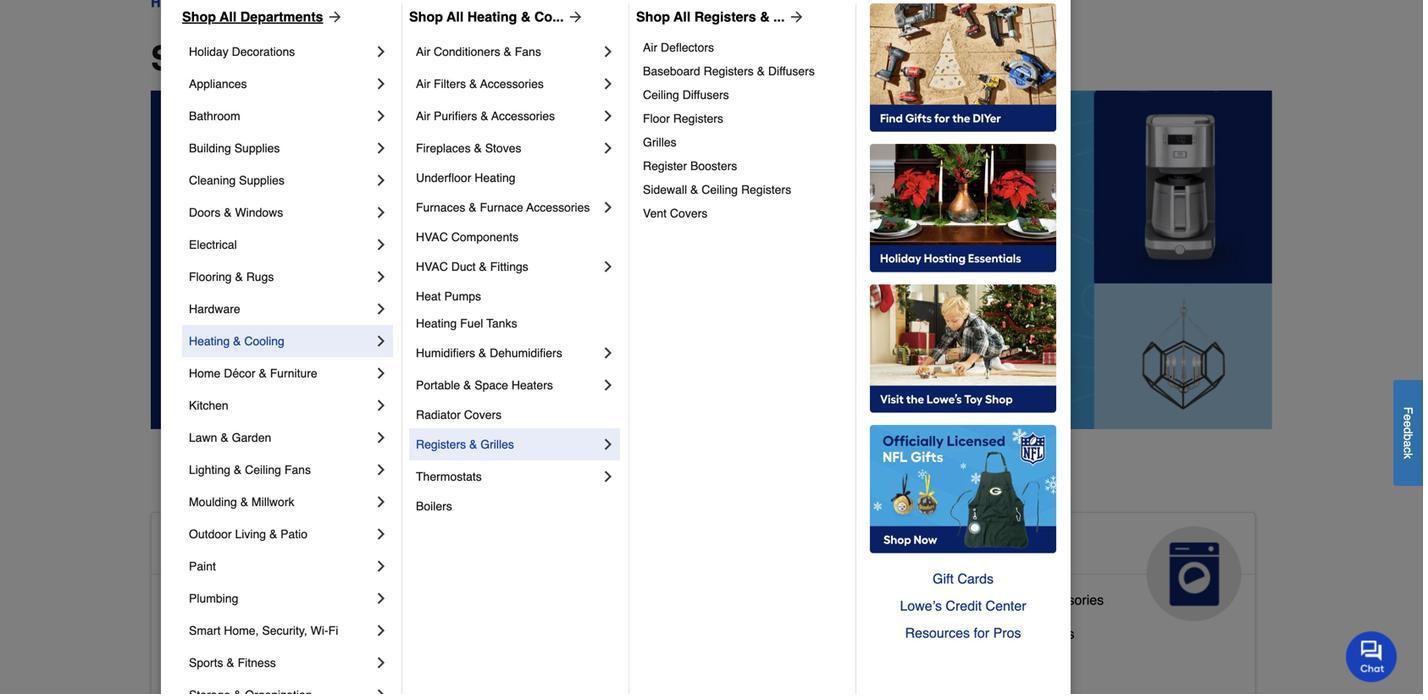 Task type: describe. For each thing, give the bounding box(es) containing it.
hardware link
[[189, 293, 373, 325]]

hvac duct & fittings link
[[416, 251, 600, 283]]

conditioners
[[434, 45, 500, 58]]

chevron right image for electrical
[[373, 236, 390, 253]]

gift cards link
[[870, 566, 1056, 593]]

f e e d b a c k
[[1402, 407, 1415, 459]]

diffusers inside baseboard registers & diffusers link
[[768, 64, 815, 78]]

components
[[451, 230, 519, 244]]

electrical
[[189, 238, 237, 252]]

cooling
[[244, 335, 285, 348]]

animal & pet care link
[[529, 513, 878, 622]]

center
[[986, 599, 1026, 614]]

lighting & ceiling fans
[[189, 463, 311, 477]]

cleaning supplies
[[189, 174, 285, 187]]

chevron right image for lighting & ceiling fans
[[373, 462, 390, 479]]

furnaces & furnace accessories link
[[416, 191, 600, 224]]

shop all departments link
[[182, 7, 344, 27]]

& left co...
[[521, 9, 531, 25]]

chevron right image for cleaning supplies
[[373, 172, 390, 189]]

baseboard
[[643, 64, 700, 78]]

0 vertical spatial bathroom
[[189, 109, 240, 123]]

smart
[[189, 624, 221, 638]]

2 vertical spatial home
[[282, 660, 318, 676]]

0 vertical spatial home
[[189, 367, 221, 380]]

chevron right image for thermostats
[[600, 469, 617, 485]]

beverage & wine chillers link
[[920, 623, 1075, 657]]

1 vertical spatial home
[[296, 534, 362, 561]]

accessible for accessible bathroom
[[165, 593, 230, 608]]

enjoy savings year-round. no matter what you're shopping for, find what you need at a great price. image
[[151, 91, 1273, 429]]

smart home, security, wi-fi
[[189, 624, 338, 638]]

stoves
[[485, 141, 521, 155]]

livestock
[[543, 620, 599, 635]]

humidifiers & dehumidifiers link
[[416, 337, 600, 369]]

building supplies link
[[189, 132, 373, 164]]

0 vertical spatial appliances link
[[189, 68, 373, 100]]

chevron right image for lawn & garden
[[373, 430, 390, 446]]

baseboard registers & diffusers link
[[643, 59, 844, 83]]

sidewall
[[643, 183, 687, 197]]

all for registers
[[674, 9, 691, 25]]

portable & space heaters
[[416, 379, 553, 392]]

flooring & rugs
[[189, 270, 274, 284]]

registers up ceiling diffusers link at the top of page
[[704, 64, 754, 78]]

vent covers
[[643, 207, 708, 220]]

& right purifiers
[[481, 109, 488, 123]]

lawn
[[189, 431, 217, 445]]

1 vertical spatial pet
[[543, 654, 563, 669]]

chat invite button image
[[1346, 631, 1398, 683]]

heaters
[[512, 379, 553, 392]]

air for air conditioners & fans
[[416, 45, 430, 58]]

beds,
[[567, 654, 601, 669]]

outdoor living & patio
[[189, 528, 308, 541]]

portable
[[416, 379, 460, 392]]

vent covers link
[[643, 202, 844, 225]]

sports & fitness link
[[189, 647, 373, 679]]

& right lawn
[[221, 431, 228, 445]]

sports
[[189, 657, 223, 670]]

shop all departments
[[182, 9, 323, 25]]

grilles link
[[643, 130, 844, 154]]

outdoor living & patio link
[[189, 518, 373, 551]]

covers for vent covers
[[670, 207, 708, 220]]

sports & fitness
[[189, 657, 276, 670]]

chevron right image for fireplaces & stoves
[[600, 140, 617, 157]]

1 vertical spatial bathroom
[[234, 593, 293, 608]]

grilles inside registers & grilles link
[[481, 438, 514, 452]]

& left rugs
[[235, 270, 243, 284]]

lawn & garden
[[189, 431, 271, 445]]

chevron right image for sports & fitness
[[373, 655, 390, 672]]

for
[[974, 626, 990, 641]]

& left space
[[463, 379, 471, 392]]

lighting & ceiling fans link
[[189, 454, 373, 486]]

humidifiers & dehumidifiers
[[416, 347, 562, 360]]

lowe's credit center link
[[870, 593, 1056, 620]]

resources for pros
[[905, 626, 1021, 641]]

floor registers link
[[643, 107, 844, 130]]

chevron right image for hardware
[[373, 301, 390, 318]]

space
[[475, 379, 508, 392]]

heat
[[416, 290, 441, 303]]

security,
[[262, 624, 307, 638]]

lawn & garden link
[[189, 422, 373, 454]]

hvac for hvac duct & fittings
[[416, 260, 448, 274]]

rugs
[[246, 270, 274, 284]]

& right lighting
[[234, 463, 242, 477]]

air deflectors
[[643, 41, 714, 54]]

chevron right image for plumbing
[[373, 591, 390, 607]]

bathroom link
[[189, 100, 373, 132]]

a
[[1402, 441, 1415, 448]]

0 vertical spatial ceiling
[[643, 88, 679, 102]]

chevron right image for portable & space heaters
[[600, 377, 617, 394]]

hvac components
[[416, 230, 519, 244]]

floor registers
[[643, 112, 723, 125]]

& down radiator covers
[[469, 438, 477, 452]]

moulding & millwork link
[[189, 486, 373, 518]]

building
[[189, 141, 231, 155]]

appliances image
[[1147, 527, 1242, 622]]

supplies for livestock supplies
[[603, 620, 655, 635]]

& down the accessible bedroom link
[[227, 657, 234, 670]]

all for departments
[[220, 9, 237, 25]]

chevron right image for doors & windows
[[373, 204, 390, 221]]

chevron right image for holiday decorations
[[373, 43, 390, 60]]

radiator covers link
[[416, 402, 617, 429]]

flooring
[[189, 270, 232, 284]]

shop
[[151, 39, 236, 78]]

chevron right image for humidifiers & dehumidifiers
[[600, 345, 617, 362]]

chevron right image for air filters & accessories
[[600, 75, 617, 92]]

fireplaces & stoves link
[[416, 132, 600, 164]]

filters
[[434, 77, 466, 91]]

purifiers
[[434, 109, 477, 123]]

shop for shop all heating & co...
[[409, 9, 443, 25]]

accessible bathroom link
[[165, 589, 293, 623]]

chevron right image for hvac duct & fittings
[[600, 258, 617, 275]]

heating fuel tanks
[[416, 317, 517, 330]]

kitchen link
[[189, 390, 373, 422]]

2 e from the top
[[1402, 421, 1415, 428]]

home décor & furniture link
[[189, 358, 373, 390]]

garden
[[232, 431, 271, 445]]

1 horizontal spatial appliances
[[920, 534, 1047, 561]]

chevron right image for home décor & furniture
[[373, 365, 390, 382]]

appliance parts & accessories
[[920, 593, 1104, 608]]

& up the air filters & accessories link
[[504, 45, 512, 58]]

find gifts for the diyer. image
[[870, 3, 1056, 132]]

chevron right image for air purifiers & accessories
[[600, 108, 617, 125]]

décor
[[224, 367, 256, 380]]

doors
[[189, 206, 221, 219]]

heat pumps link
[[416, 283, 617, 310]]

furnaces & furnace accessories
[[416, 201, 590, 214]]

registers down ceiling diffusers
[[673, 112, 723, 125]]

chevron right image for smart home, security, wi-fi
[[373, 623, 390, 640]]

registers down radiator
[[416, 438, 466, 452]]

& left ...
[[760, 9, 770, 25]]

sidewall & ceiling registers
[[643, 183, 791, 197]]



Task type: vqa. For each thing, say whether or not it's contained in the screenshot.
Outdoor Tools & Equipment link in the right top of the page
no



Task type: locate. For each thing, give the bounding box(es) containing it.
arrow right image inside shop all registers & ... link
[[785, 8, 805, 25]]

accessible bedroom
[[165, 626, 289, 642]]

register boosters link
[[643, 154, 844, 178]]

& left patio
[[269, 528, 277, 541]]

& right filters
[[469, 77, 477, 91]]

accessible home link
[[152, 513, 500, 622]]

ceiling up 'floor'
[[643, 88, 679, 102]]

departments up purifiers
[[296, 39, 504, 78]]

1 vertical spatial diffusers
[[683, 88, 729, 102]]

cards
[[958, 571, 994, 587]]

& down fuel
[[479, 347, 487, 360]]

arrow right image for shop all registers & ...
[[785, 8, 805, 25]]

accessible bedroom link
[[165, 623, 289, 657]]

1 horizontal spatial shop
[[409, 9, 443, 25]]

1 vertical spatial fans
[[285, 463, 311, 477]]

1 horizontal spatial covers
[[670, 207, 708, 220]]

hvac up "heat"
[[416, 260, 448, 274]]

0 horizontal spatial appliances link
[[189, 68, 373, 100]]

0 horizontal spatial fans
[[285, 463, 311, 477]]

0 vertical spatial supplies
[[234, 141, 280, 155]]

2 hvac from the top
[[416, 260, 448, 274]]

doors & windows link
[[189, 197, 373, 229]]

departments
[[240, 9, 323, 25], [296, 39, 504, 78]]

accessories for air purifiers & accessories
[[491, 109, 555, 123]]

accessories for appliance parts & accessories
[[1031, 593, 1104, 608]]

& right animal
[[628, 534, 646, 561]]

air for air filters & accessories
[[416, 77, 430, 91]]

covers inside 'link'
[[464, 408, 502, 422]]

patio
[[281, 528, 308, 541]]

chevron right image for moulding & millwork
[[373, 494, 390, 511]]

1 horizontal spatial pet
[[652, 534, 689, 561]]

appliances link up chillers
[[907, 513, 1255, 622]]

registers & grilles link
[[416, 429, 600, 461]]

all up conditioners
[[447, 9, 464, 25]]

air left conditioners
[[416, 45, 430, 58]]

3 accessible from the top
[[165, 626, 230, 642]]

fans for lighting & ceiling fans
[[285, 463, 311, 477]]

& right doors
[[224, 206, 232, 219]]

radiator covers
[[416, 408, 502, 422]]

all up holiday decorations
[[220, 9, 237, 25]]

shop all registers & ...
[[636, 9, 785, 25]]

appliances link down decorations
[[189, 68, 373, 100]]

lowe's
[[900, 599, 942, 614]]

vent
[[643, 207, 667, 220]]

resources
[[905, 626, 970, 641]]

1 vertical spatial appliances link
[[907, 513, 1255, 622]]

& up ceiling diffusers link at the top of page
[[757, 64, 765, 78]]

floor
[[643, 112, 670, 125]]

registers
[[694, 9, 756, 25], [704, 64, 754, 78], [673, 112, 723, 125], [741, 183, 791, 197], [416, 438, 466, 452]]

air conditioners & fans link
[[416, 36, 600, 68]]

heating down the hardware
[[189, 335, 230, 348]]

arrow right image up 'air deflectors' link
[[785, 8, 805, 25]]

air left filters
[[416, 77, 430, 91]]

1 horizontal spatial fans
[[515, 45, 541, 58]]

appliances down the holiday
[[189, 77, 247, 91]]

supplies up windows
[[239, 174, 285, 187]]

portable & space heaters link
[[416, 369, 600, 402]]

accessories up chillers
[[1031, 593, 1104, 608]]

0 horizontal spatial diffusers
[[683, 88, 729, 102]]

& left the millwork
[[240, 496, 248, 509]]

air for air deflectors
[[643, 41, 658, 54]]

sidewall & ceiling registers link
[[643, 178, 844, 202]]

bathroom up smart home, security, wi-fi
[[234, 593, 293, 608]]

0 vertical spatial pet
[[652, 534, 689, 561]]

arrow right image
[[564, 8, 584, 25]]

chevron right image for paint
[[373, 558, 390, 575]]

heating inside "link"
[[467, 9, 517, 25]]

hvac down furnaces
[[416, 230, 448, 244]]

dehumidifiers
[[490, 347, 562, 360]]

co...
[[534, 9, 564, 25]]

departments for shop all departments
[[296, 39, 504, 78]]

supplies up the houses,
[[603, 620, 655, 635]]

credit
[[946, 599, 982, 614]]

accessories down "underfloor heating" link
[[526, 201, 590, 214]]

all inside shop all registers & ... link
[[674, 9, 691, 25]]

accessible home image
[[392, 527, 487, 622]]

shop up the holiday
[[182, 9, 216, 25]]

houses,
[[605, 654, 655, 669]]

1 vertical spatial hvac
[[416, 260, 448, 274]]

livestock supplies link
[[543, 616, 655, 650]]

furnace
[[480, 201, 523, 214]]

& left pros
[[982, 626, 991, 642]]

air deflectors link
[[643, 36, 844, 59]]

hvac for hvac components
[[416, 230, 448, 244]]

registers up 'air deflectors' link
[[694, 9, 756, 25]]

supplies up cleaning supplies
[[234, 141, 280, 155]]

accessible for accessible home
[[165, 534, 289, 561]]

holiday hosting essentials. image
[[870, 144, 1056, 273]]

& left cooling
[[233, 335, 241, 348]]

beverage
[[920, 626, 978, 642]]

animal & pet care image
[[769, 527, 864, 622]]

smart home, security, wi-fi link
[[189, 615, 373, 647]]

0 horizontal spatial arrow right image
[[323, 8, 344, 25]]

resources for pros link
[[870, 620, 1056, 647]]

decorations
[[232, 45, 295, 58]]

holiday decorations
[[189, 45, 295, 58]]

all down shop all departments link
[[244, 39, 287, 78]]

2 vertical spatial ceiling
[[245, 463, 281, 477]]

gift
[[933, 571, 954, 587]]

pet beds, houses, & furniture link
[[543, 650, 726, 684]]

covers down the portable & space heaters
[[464, 408, 502, 422]]

gift cards
[[933, 571, 994, 587]]

fireplaces
[[416, 141, 471, 155]]

shop inside "link"
[[409, 9, 443, 25]]

diffusers inside ceiling diffusers link
[[683, 88, 729, 102]]

air purifiers & accessories link
[[416, 100, 600, 132]]

thermostats link
[[416, 461, 600, 493]]

1 horizontal spatial grilles
[[643, 136, 677, 149]]

2 vertical spatial supplies
[[603, 620, 655, 635]]

shop for shop all registers & ...
[[636, 9, 670, 25]]

2 accessible from the top
[[165, 593, 230, 608]]

register
[[643, 159, 687, 173]]

1 horizontal spatial ceiling
[[643, 88, 679, 102]]

& right parts
[[1019, 593, 1028, 608]]

ceiling for sidewall & ceiling registers
[[702, 183, 738, 197]]

1 e from the top
[[1402, 415, 1415, 421]]

grilles up thermostats link
[[481, 438, 514, 452]]

chevron right image for kitchen
[[373, 397, 390, 414]]

chevron right image for flooring & rugs
[[373, 269, 390, 286]]

shop all heating & co...
[[409, 9, 564, 25]]

fans inside air conditioners & fans "link"
[[515, 45, 541, 58]]

plumbing link
[[189, 583, 373, 615]]

all up air deflectors
[[674, 9, 691, 25]]

accessories up fireplaces & stoves link
[[491, 109, 555, 123]]

radiator
[[416, 408, 461, 422]]

chevron right image for registers & grilles
[[600, 436, 617, 453]]

accessories for furnaces & furnace accessories
[[526, 201, 590, 214]]

0 vertical spatial hvac
[[416, 230, 448, 244]]

fans up moulding & millwork link
[[285, 463, 311, 477]]

& right the houses,
[[659, 654, 668, 669]]

shop up conditioners
[[409, 9, 443, 25]]

1 horizontal spatial furniture
[[672, 654, 726, 669]]

chevron right image
[[373, 43, 390, 60], [373, 75, 390, 92], [600, 75, 617, 92], [600, 108, 617, 125], [373, 140, 390, 157], [600, 140, 617, 157], [373, 172, 390, 189], [600, 199, 617, 216], [373, 301, 390, 318], [373, 333, 390, 350], [600, 345, 617, 362], [373, 365, 390, 382], [373, 397, 390, 414], [373, 462, 390, 479], [600, 469, 617, 485], [373, 494, 390, 511], [373, 591, 390, 607], [373, 655, 390, 672]]

air for air purifiers & accessories
[[416, 109, 430, 123]]

accessible inside accessible bathroom link
[[165, 593, 230, 608]]

fans inside 'lighting & ceiling fans' link
[[285, 463, 311, 477]]

& left "stoves"
[[474, 141, 482, 155]]

2 shop from the left
[[409, 9, 443, 25]]

accessible
[[165, 534, 289, 561], [165, 593, 230, 608], [165, 626, 230, 642], [165, 660, 230, 676]]

appliances up cards on the right of the page
[[920, 534, 1047, 561]]

covers down 'sidewall'
[[670, 207, 708, 220]]

arrow right image up shop all departments
[[323, 8, 344, 25]]

covers for radiator covers
[[464, 408, 502, 422]]

all inside the shop all heating & co... "link"
[[447, 9, 464, 25]]

0 horizontal spatial grilles
[[481, 438, 514, 452]]

bathroom up building
[[189, 109, 240, 123]]

pet inside animal & pet care
[[652, 534, 689, 561]]

1 vertical spatial furniture
[[672, 654, 726, 669]]

air up baseboard
[[643, 41, 658, 54]]

air left purifiers
[[416, 109, 430, 123]]

pros
[[993, 626, 1021, 641]]

baseboard registers & diffusers
[[643, 64, 815, 78]]

diffusers up ceiling diffusers link at the top of page
[[768, 64, 815, 78]]

f
[[1402, 407, 1415, 415]]

chevron right image for appliances
[[373, 75, 390, 92]]

fireplaces & stoves
[[416, 141, 521, 155]]

departments up holiday decorations link
[[240, 9, 323, 25]]

heating down "heat"
[[416, 317, 457, 330]]

1 horizontal spatial appliances link
[[907, 513, 1255, 622]]

0 vertical spatial departments
[[240, 9, 323, 25]]

accessible for accessible entry & home
[[165, 660, 230, 676]]

arrow right image
[[323, 8, 344, 25], [785, 8, 805, 25]]

chevron right image
[[600, 43, 617, 60], [373, 108, 390, 125], [373, 204, 390, 221], [373, 236, 390, 253], [600, 258, 617, 275], [373, 269, 390, 286], [600, 377, 617, 394], [373, 430, 390, 446], [600, 436, 617, 453], [373, 526, 390, 543], [373, 558, 390, 575], [373, 623, 390, 640], [373, 687, 390, 695]]

heating up air conditioners & fans
[[467, 9, 517, 25]]

grilles inside grilles "link"
[[643, 136, 677, 149]]

heating up furnace
[[475, 171, 516, 185]]

parts
[[984, 593, 1015, 608]]

underfloor heating
[[416, 171, 516, 185]]

appliances
[[189, 77, 247, 91], [920, 534, 1047, 561]]

fans up the air filters & accessories link
[[515, 45, 541, 58]]

chillers
[[1029, 626, 1075, 642]]

accessible bathroom
[[165, 593, 293, 608]]

0 vertical spatial diffusers
[[768, 64, 815, 78]]

accessible entry & home
[[165, 660, 318, 676]]

shop all registers & ... link
[[636, 7, 805, 27]]

officially licensed n f l gifts. shop now. image
[[870, 425, 1056, 554]]

ceiling down boosters
[[702, 183, 738, 197]]

0 horizontal spatial shop
[[182, 9, 216, 25]]

& right duct
[[479, 260, 487, 274]]

1 shop from the left
[[182, 9, 216, 25]]

1 horizontal spatial diffusers
[[768, 64, 815, 78]]

holiday decorations link
[[189, 36, 373, 68]]

hvac duct & fittings
[[416, 260, 528, 274]]

1 vertical spatial grilles
[[481, 438, 514, 452]]

home décor & furniture
[[189, 367, 317, 380]]

chevron right image for furnaces & furnace accessories
[[600, 199, 617, 216]]

all inside shop all departments link
[[220, 9, 237, 25]]

accessories up air purifiers & accessories link
[[480, 77, 544, 91]]

1 vertical spatial ceiling
[[702, 183, 738, 197]]

air inside "link"
[[416, 45, 430, 58]]

1 vertical spatial appliances
[[920, 534, 1047, 561]]

4 accessible from the top
[[165, 660, 230, 676]]

e up b
[[1402, 421, 1415, 428]]

flooring & rugs link
[[189, 261, 373, 293]]

registers down the register boosters link
[[741, 183, 791, 197]]

arrow right image inside shop all departments link
[[323, 8, 344, 25]]

& inside animal & pet care
[[628, 534, 646, 561]]

2 arrow right image from the left
[[785, 8, 805, 25]]

1 hvac from the top
[[416, 230, 448, 244]]

0 horizontal spatial appliances
[[189, 77, 247, 91]]

1 vertical spatial supplies
[[239, 174, 285, 187]]

building supplies
[[189, 141, 280, 155]]

arrow right image for shop all departments
[[323, 8, 344, 25]]

accessible inside accessible entry & home link
[[165, 660, 230, 676]]

duct
[[451, 260, 476, 274]]

fitness
[[238, 657, 276, 670]]

ceiling up the millwork
[[245, 463, 281, 477]]

wi-
[[311, 624, 328, 638]]

c
[[1402, 448, 1415, 453]]

0 vertical spatial covers
[[670, 207, 708, 220]]

e up d
[[1402, 415, 1415, 421]]

deflectors
[[661, 41, 714, 54]]

diffusers
[[768, 64, 815, 78], [683, 88, 729, 102]]

shop for shop all departments
[[182, 9, 216, 25]]

0 vertical spatial fans
[[515, 45, 541, 58]]

2 horizontal spatial shop
[[636, 9, 670, 25]]

diffusers up floor registers
[[683, 88, 729, 102]]

chevron right image for air conditioners & fans
[[600, 43, 617, 60]]

chevron right image for building supplies
[[373, 140, 390, 157]]

supplies for cleaning supplies
[[239, 174, 285, 187]]

furniture up the kitchen "link"
[[270, 367, 317, 380]]

1 accessible from the top
[[165, 534, 289, 561]]

departments for shop all departments
[[240, 9, 323, 25]]

grilles down 'floor'
[[643, 136, 677, 149]]

0 vertical spatial furniture
[[270, 367, 317, 380]]

lowe's credit center
[[900, 599, 1026, 614]]

1 arrow right image from the left
[[323, 8, 344, 25]]

chevron right image for outdoor living & patio
[[373, 526, 390, 543]]

chevron right image for heating & cooling
[[373, 333, 390, 350]]

all for heating
[[447, 9, 464, 25]]

& right décor
[[259, 367, 267, 380]]

furniture right the houses,
[[672, 654, 726, 669]]

1 vertical spatial departments
[[296, 39, 504, 78]]

shop up air deflectors
[[636, 9, 670, 25]]

3 shop from the left
[[636, 9, 670, 25]]

& right entry
[[269, 660, 278, 676]]

ceiling for lighting & ceiling fans
[[245, 463, 281, 477]]

0 horizontal spatial ceiling
[[245, 463, 281, 477]]

fans for air conditioners & fans
[[515, 45, 541, 58]]

heating & cooling link
[[189, 325, 373, 358]]

supplies for building supplies
[[234, 141, 280, 155]]

1 vertical spatial covers
[[464, 408, 502, 422]]

paint link
[[189, 551, 373, 583]]

0 horizontal spatial covers
[[464, 408, 502, 422]]

0 vertical spatial grilles
[[643, 136, 677, 149]]

accessible for accessible bedroom
[[165, 626, 230, 642]]

accessories for air filters & accessories
[[480, 77, 544, 91]]

accessible inside accessible home link
[[165, 534, 289, 561]]

holiday
[[189, 45, 228, 58]]

chevron right image for bathroom
[[373, 108, 390, 125]]

visit the lowe's toy shop. image
[[870, 285, 1056, 413]]

0 horizontal spatial pet
[[543, 654, 563, 669]]

animal & pet care
[[543, 534, 689, 588]]

0 horizontal spatial furniture
[[270, 367, 317, 380]]

k
[[1402, 453, 1415, 459]]

1 horizontal spatial arrow right image
[[785, 8, 805, 25]]

0 vertical spatial appliances
[[189, 77, 247, 91]]

& down register boosters on the top
[[690, 183, 698, 197]]

grilles
[[643, 136, 677, 149], [481, 438, 514, 452]]

paint
[[189, 560, 216, 574]]

& left furnace
[[469, 201, 477, 214]]

2 horizontal spatial ceiling
[[702, 183, 738, 197]]



